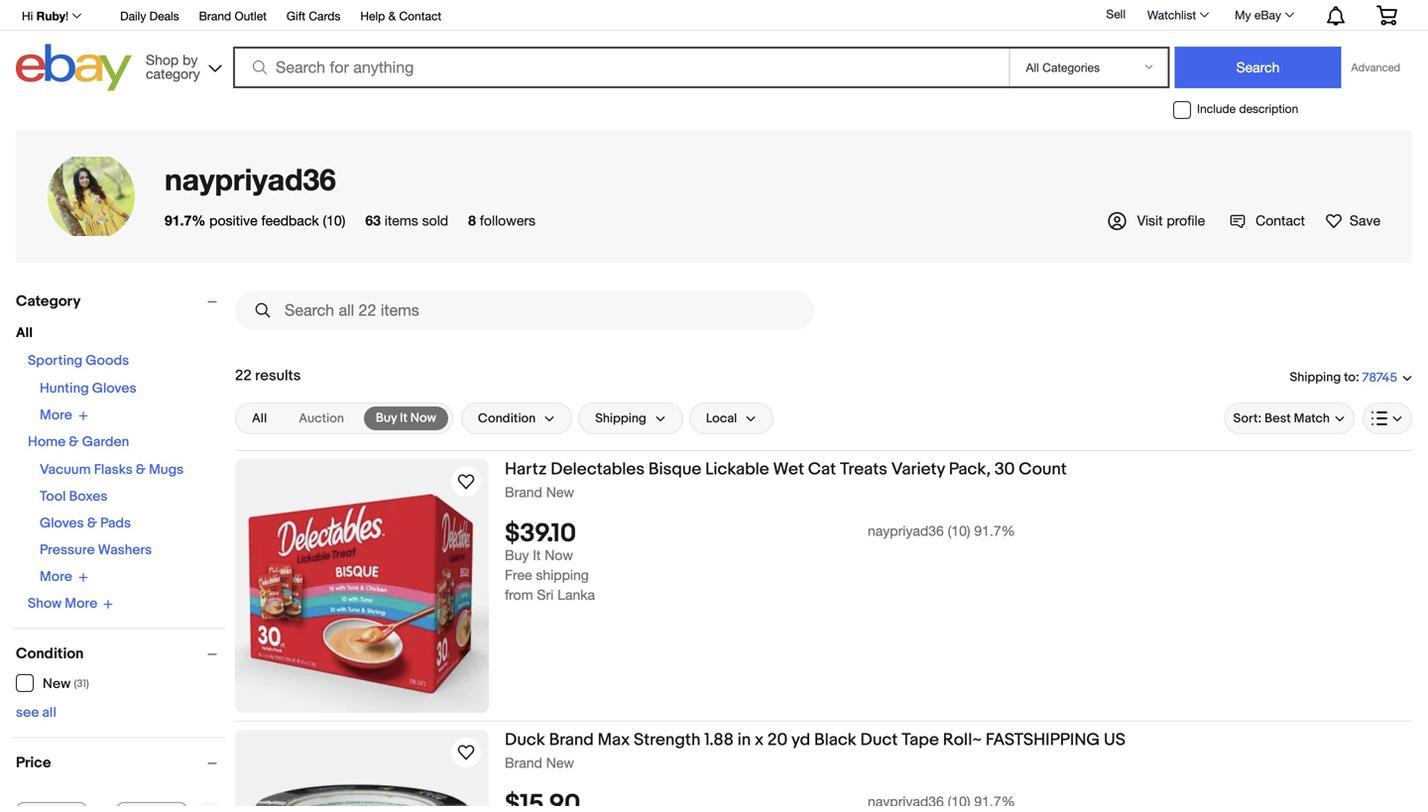 Task type: describe. For each thing, give the bounding box(es) containing it.
account navigation
[[11, 0, 1413, 31]]

& inside account navigation
[[389, 9, 396, 23]]

new (31)
[[43, 676, 89, 693]]

8 followers
[[468, 212, 536, 229]]

advanced
[[1352, 61, 1401, 74]]

fastshipping
[[986, 730, 1101, 751]]

sort: best match button
[[1225, 403, 1356, 435]]

sell link
[[1098, 7, 1135, 21]]

gloves & pads link
[[40, 516, 131, 532]]

watchlist link
[[1137, 3, 1219, 27]]

0 vertical spatial more
[[40, 407, 72, 424]]

save
[[1350, 212, 1381, 229]]

shop by category banner
[[11, 0, 1413, 96]]

ruby
[[36, 9, 66, 23]]

by
[[183, 52, 198, 68]]

naypriyad36 image
[[48, 157, 135, 236]]

show
[[28, 596, 62, 613]]

see all button
[[16, 705, 56, 722]]

brand down duck
[[505, 755, 543, 772]]

yd
[[792, 730, 811, 751]]

feedback
[[261, 212, 319, 229]]

watchlist
[[1148, 8, 1197, 22]]

0 horizontal spatial condition
[[16, 646, 84, 663]]

1 vertical spatial new
[[43, 676, 71, 693]]

gift cards link
[[287, 6, 341, 28]]

sort:
[[1234, 411, 1262, 426]]

now inside naypriyad36 (10) 91.7% buy it now free shipping from sri lanka
[[545, 547, 574, 564]]

home
[[28, 434, 66, 451]]

1 more button from the top
[[40, 407, 88, 424]]

daily deals link
[[120, 6, 179, 28]]

hartz delectables bisque lickable wet cat treats variety pack, 30 count brand new
[[505, 459, 1067, 501]]

& left the 'pads' at the left bottom
[[87, 516, 97, 532]]

sort: best match
[[1234, 411, 1331, 426]]

0 horizontal spatial condition button
[[16, 646, 226, 663]]

hi ruby !
[[22, 9, 69, 23]]

see all
[[16, 705, 56, 722]]

goods
[[86, 353, 129, 370]]

0 horizontal spatial (10)
[[323, 212, 346, 229]]

buy it now link
[[364, 407, 448, 431]]

hunting
[[40, 381, 89, 397]]

buy it now
[[376, 411, 437, 426]]

pressure washers link
[[40, 542, 152, 559]]

advanced link
[[1342, 48, 1411, 87]]

vacuum
[[40, 462, 91, 479]]

all link
[[240, 407, 279, 431]]

best
[[1265, 411, 1292, 426]]

& left mugs
[[136, 462, 146, 479]]

listing options selector. list view selected. image
[[1372, 411, 1404, 427]]

boxes
[[69, 489, 108, 506]]

price button
[[16, 755, 226, 773]]

outlet
[[235, 9, 267, 23]]

1
[[1397, 2, 1403, 15]]

22 results
[[235, 367, 301, 385]]

2 more button from the top
[[40, 569, 88, 586]]

0 vertical spatial gloves
[[92, 381, 136, 397]]

brand outlet
[[199, 9, 267, 23]]

shipping for shipping
[[596, 411, 647, 426]]

sell
[[1107, 7, 1126, 21]]

help
[[361, 9, 385, 23]]

2 vertical spatial more
[[65, 596, 97, 613]]

new inside hartz delectables bisque lickable wet cat treats variety pack, 30 count brand new
[[547, 484, 575, 501]]

save button
[[1326, 210, 1381, 231]]

treats
[[840, 459, 888, 480]]

help & contact
[[361, 9, 442, 23]]

us
[[1105, 730, 1126, 751]]

show more
[[28, 596, 97, 613]]

sporting goods
[[28, 353, 129, 370]]

daily deals
[[120, 9, 179, 23]]

hunting gloves link
[[40, 381, 136, 397]]

include description
[[1198, 102, 1299, 116]]

duck brand max strength 1.88 in x 20 yd black duct tape roll~ fastshipping us link
[[505, 730, 1413, 755]]

shop by category
[[146, 52, 200, 82]]

strength
[[634, 730, 701, 751]]

8
[[468, 212, 476, 229]]

lickable
[[706, 459, 770, 480]]

22
[[235, 367, 252, 385]]

help & contact link
[[361, 6, 442, 28]]

1.88
[[705, 730, 734, 751]]

hi
[[22, 9, 33, 23]]

it inside naypriyad36 (10) 91.7% buy it now free shipping from sri lanka
[[533, 547, 541, 564]]

description
[[1240, 102, 1299, 116]]

results
[[255, 367, 301, 385]]

items
[[385, 212, 419, 229]]

gift cards
[[287, 9, 341, 23]]

visit
[[1138, 212, 1164, 229]]

naypriyad36 (10) 91.7% buy it now free shipping from sri lanka
[[505, 523, 1016, 604]]

it inside text box
[[400, 411, 408, 426]]

gift
[[287, 9, 306, 23]]

new inside duck brand max strength 1.88 in x 20 yd black duct tape roll~ fastshipping us brand new
[[547, 755, 575, 772]]

brand inside brand outlet link
[[199, 9, 231, 23]]

contact inside account navigation
[[399, 9, 442, 23]]

91.7% positive feedback (10)
[[165, 212, 346, 229]]

:
[[1356, 370, 1360, 385]]

none submit inside shop by category banner
[[1175, 47, 1342, 88]]

sold
[[422, 212, 449, 229]]

20
[[768, 730, 788, 751]]

naypriyad36 link
[[165, 161, 336, 197]]

contact link
[[1231, 212, 1306, 229]]

pads
[[100, 516, 131, 532]]

home & garden
[[28, 434, 129, 451]]

brand outlet link
[[199, 6, 267, 28]]



Task type: vqa. For each thing, say whether or not it's contained in the screenshot.
Visit
yes



Task type: locate. For each thing, give the bounding box(es) containing it.
1 vertical spatial gloves
[[40, 516, 84, 532]]

1 horizontal spatial contact
[[1256, 212, 1306, 229]]

Search for anything text field
[[236, 49, 1006, 86]]

auction link
[[287, 407, 356, 431]]

0 vertical spatial it
[[400, 411, 408, 426]]

duck brand max strength 1.88 in x 20 yd black duct tape roll~ fastshipping us image
[[235, 730, 489, 807]]

more button down hunting
[[40, 407, 88, 424]]

0 vertical spatial 91.7%
[[165, 212, 206, 229]]

hartz delectables bisque lickable wet cat treats variety pack, 30 count link
[[505, 459, 1413, 484]]

1 horizontal spatial naypriyad36
[[868, 523, 944, 540]]

naypriyad36 inside naypriyad36 (10) 91.7% buy it now free shipping from sri lanka
[[868, 523, 944, 540]]

1 horizontal spatial gloves
[[92, 381, 136, 397]]

condition
[[478, 411, 536, 426], [16, 646, 84, 663]]

1 vertical spatial it
[[533, 547, 541, 564]]

more up show more
[[40, 569, 72, 586]]

0 horizontal spatial all
[[16, 325, 33, 342]]

1 horizontal spatial shipping
[[1291, 370, 1342, 385]]

1 vertical spatial condition button
[[16, 646, 226, 663]]

category
[[16, 293, 81, 311]]

Maximum Value in $ text field
[[116, 803, 187, 807]]

1 link
[[1365, 0, 1410, 29]]

it right auction
[[400, 411, 408, 426]]

&
[[389, 9, 396, 23], [69, 434, 79, 451], [136, 462, 146, 479], [87, 516, 97, 532]]

positive
[[210, 212, 258, 229]]

1 horizontal spatial it
[[533, 547, 541, 564]]

count
[[1019, 459, 1067, 480]]

all inside $39.10 "main content"
[[252, 411, 267, 426]]

tool boxes link
[[40, 489, 108, 506]]

match
[[1295, 411, 1331, 426]]

brand left outlet
[[199, 9, 231, 23]]

1 vertical spatial (10)
[[948, 523, 971, 540]]

delectables
[[551, 459, 645, 480]]

x
[[755, 730, 764, 751]]

Search all 22 items field
[[235, 291, 815, 330]]

2 vertical spatial new
[[547, 755, 575, 772]]

shipping left "to"
[[1291, 370, 1342, 385]]

buy inside naypriyad36 (10) 91.7% buy it now free shipping from sri lanka
[[505, 547, 529, 564]]

category button
[[16, 293, 226, 311]]

Buy It Now selected text field
[[376, 410, 437, 428]]

new right watch duck brand max strength 1.88 in x 20 yd black duct tape roll~ fastshipping us icon
[[547, 755, 575, 772]]

variety
[[892, 459, 946, 480]]

include
[[1198, 102, 1237, 116]]

see
[[16, 705, 39, 722]]

contact left save button
[[1256, 212, 1306, 229]]

wet
[[773, 459, 805, 480]]

shipping
[[1291, 370, 1342, 385], [596, 411, 647, 426]]

gloves down goods
[[92, 381, 136, 397]]

0 vertical spatial all
[[16, 325, 33, 342]]

0 horizontal spatial 91.7%
[[165, 212, 206, 229]]

0 horizontal spatial now
[[411, 411, 437, 426]]

0 horizontal spatial gloves
[[40, 516, 84, 532]]

watch duck brand max strength 1.88 in x 20 yd black duct tape roll~ fastshipping us image
[[454, 741, 478, 765]]

it
[[400, 411, 408, 426], [533, 547, 541, 564]]

shop by category button
[[137, 44, 226, 87]]

naypriyad36 up 91.7% positive feedback (10)
[[165, 161, 336, 197]]

local
[[706, 411, 738, 426]]

shipping inside dropdown button
[[596, 411, 647, 426]]

lanka
[[558, 587, 595, 604]]

mugs
[[149, 462, 184, 479]]

tape
[[902, 730, 940, 751]]

& right 'help'
[[389, 9, 396, 23]]

hartz delectables bisque lickable wet cat treats variety pack, 30 count image
[[235, 459, 489, 713]]

brand left "max"
[[549, 730, 594, 751]]

1 vertical spatial buy
[[505, 547, 529, 564]]

brand inside hartz delectables bisque lickable wet cat treats variety pack, 30 count brand new
[[505, 484, 543, 501]]

1 vertical spatial shipping
[[596, 411, 647, 426]]

(10) inside naypriyad36 (10) 91.7% buy it now free shipping from sri lanka
[[948, 523, 971, 540]]

gloves inside the vacuum flasks & mugs tool boxes gloves & pads pressure washers
[[40, 516, 84, 532]]

(10) down "hartz delectables bisque lickable wet cat treats variety pack, 30 count" link
[[948, 523, 971, 540]]

duck brand max strength 1.88 in x 20 yd black duct tape roll~ fastshipping us heading
[[505, 730, 1126, 751]]

condition button up the hartz
[[461, 403, 573, 435]]

it up shipping at the bottom left
[[533, 547, 541, 564]]

local button
[[689, 403, 774, 435]]

my
[[1236, 8, 1252, 22]]

garden
[[82, 434, 129, 451]]

hartz delectables bisque lickable wet cat treats variety pack, 30 count heading
[[505, 459, 1067, 480]]

duck brand max strength 1.88 in x 20 yd black duct tape roll~ fastshipping us brand new
[[505, 730, 1126, 772]]

followers
[[480, 212, 536, 229]]

all down 22 results
[[252, 411, 267, 426]]

condition button up (31)
[[16, 646, 226, 663]]

price
[[16, 755, 51, 773]]

buy up free
[[505, 547, 529, 564]]

1 horizontal spatial 91.7%
[[975, 523, 1016, 540]]

cards
[[309, 9, 341, 23]]

naypriyad36
[[165, 161, 336, 197], [868, 523, 944, 540]]

deals
[[150, 9, 179, 23]]

condition up the hartz
[[478, 411, 536, 426]]

0 vertical spatial more button
[[40, 407, 88, 424]]

gloves up pressure
[[40, 516, 84, 532]]

& right home
[[69, 434, 79, 451]]

None submit
[[1175, 47, 1342, 88]]

0 vertical spatial now
[[411, 411, 437, 426]]

in
[[738, 730, 751, 751]]

more
[[40, 407, 72, 424], [40, 569, 72, 586], [65, 596, 97, 613]]

auction
[[299, 411, 344, 426]]

shipping up delectables
[[596, 411, 647, 426]]

1 vertical spatial all
[[252, 411, 267, 426]]

30
[[995, 459, 1016, 480]]

watch hartz delectables bisque lickable wet cat treats variety pack, 30 count image
[[454, 470, 478, 494]]

more right show
[[65, 596, 97, 613]]

sporting goods link
[[28, 353, 129, 370]]

condition inside $39.10 "main content"
[[478, 411, 536, 426]]

0 horizontal spatial contact
[[399, 9, 442, 23]]

daily
[[120, 9, 146, 23]]

1 horizontal spatial condition button
[[461, 403, 573, 435]]

0 vertical spatial condition
[[478, 411, 536, 426]]

0 vertical spatial shipping
[[1291, 370, 1342, 385]]

naypriyad36 for naypriyad36 (10) 91.7% buy it now free shipping from sri lanka
[[868, 523, 944, 540]]

hunting gloves
[[40, 381, 136, 397]]

vacuum flasks & mugs tool boxes gloves & pads pressure washers
[[40, 462, 184, 559]]

pack,
[[949, 459, 991, 480]]

bisque
[[649, 459, 702, 480]]

shipping inside shipping to : 78745
[[1291, 370, 1342, 385]]

(10) left 63
[[323, 212, 346, 229]]

naypriyad36 for naypriyad36
[[165, 161, 336, 197]]

(31)
[[74, 678, 89, 691]]

home & garden link
[[28, 434, 129, 451]]

1 vertical spatial naypriyad36
[[868, 523, 944, 540]]

0 vertical spatial (10)
[[323, 212, 346, 229]]

all
[[16, 325, 33, 342], [252, 411, 267, 426]]

buy right auction
[[376, 411, 397, 426]]

Minimum Value in $ text field
[[16, 803, 87, 807]]

sri
[[537, 587, 554, 604]]

max
[[598, 730, 630, 751]]

roll~
[[943, 730, 982, 751]]

0 vertical spatial naypriyad36
[[165, 161, 336, 197]]

shipping for shipping to : 78745
[[1291, 370, 1342, 385]]

1 vertical spatial contact
[[1256, 212, 1306, 229]]

now inside text box
[[411, 411, 437, 426]]

1 vertical spatial more
[[40, 569, 72, 586]]

naypriyad36 down variety
[[868, 523, 944, 540]]

0 horizontal spatial buy
[[376, 411, 397, 426]]

new left (31)
[[43, 676, 71, 693]]

0 vertical spatial new
[[547, 484, 575, 501]]

to
[[1345, 370, 1356, 385]]

1 horizontal spatial all
[[252, 411, 267, 426]]

more button up show more
[[40, 569, 88, 586]]

washers
[[98, 542, 152, 559]]

1 horizontal spatial buy
[[505, 547, 529, 564]]

1 horizontal spatial now
[[545, 547, 574, 564]]

0 horizontal spatial it
[[400, 411, 408, 426]]

category
[[146, 65, 200, 82]]

0 vertical spatial buy
[[376, 411, 397, 426]]

buy inside text box
[[376, 411, 397, 426]]

0 horizontal spatial naypriyad36
[[165, 161, 336, 197]]

0 horizontal spatial shipping
[[596, 411, 647, 426]]

91.7% left positive
[[165, 212, 206, 229]]

now
[[411, 411, 437, 426], [545, 547, 574, 564]]

0 vertical spatial contact
[[399, 9, 442, 23]]

91.7% inside naypriyad36 (10) 91.7% buy it now free shipping from sri lanka
[[975, 523, 1016, 540]]

1 vertical spatial now
[[545, 547, 574, 564]]

ebay
[[1255, 8, 1282, 22]]

1 vertical spatial more button
[[40, 569, 88, 586]]

1 horizontal spatial (10)
[[948, 523, 971, 540]]

more down hunting
[[40, 407, 72, 424]]

brand down the hartz
[[505, 484, 543, 501]]

all
[[42, 705, 56, 722]]

63 items sold
[[365, 212, 449, 229]]

new down the hartz
[[547, 484, 575, 501]]

free
[[505, 567, 532, 584]]

cat
[[808, 459, 837, 480]]

91.7% down 30
[[975, 523, 1016, 540]]

1 horizontal spatial condition
[[478, 411, 536, 426]]

1 vertical spatial 91.7%
[[975, 523, 1016, 540]]

91.7%
[[165, 212, 206, 229], [975, 523, 1016, 540]]

shop
[[146, 52, 179, 68]]

shipping to : 78745
[[1291, 370, 1398, 386]]

1 vertical spatial condition
[[16, 646, 84, 663]]

all down category
[[16, 325, 33, 342]]

contact right 'help'
[[399, 9, 442, 23]]

0 vertical spatial condition button
[[461, 403, 573, 435]]

tool
[[40, 489, 66, 506]]

condition up the new (31)
[[16, 646, 84, 663]]

$39.10 main content
[[235, 283, 1413, 807]]



